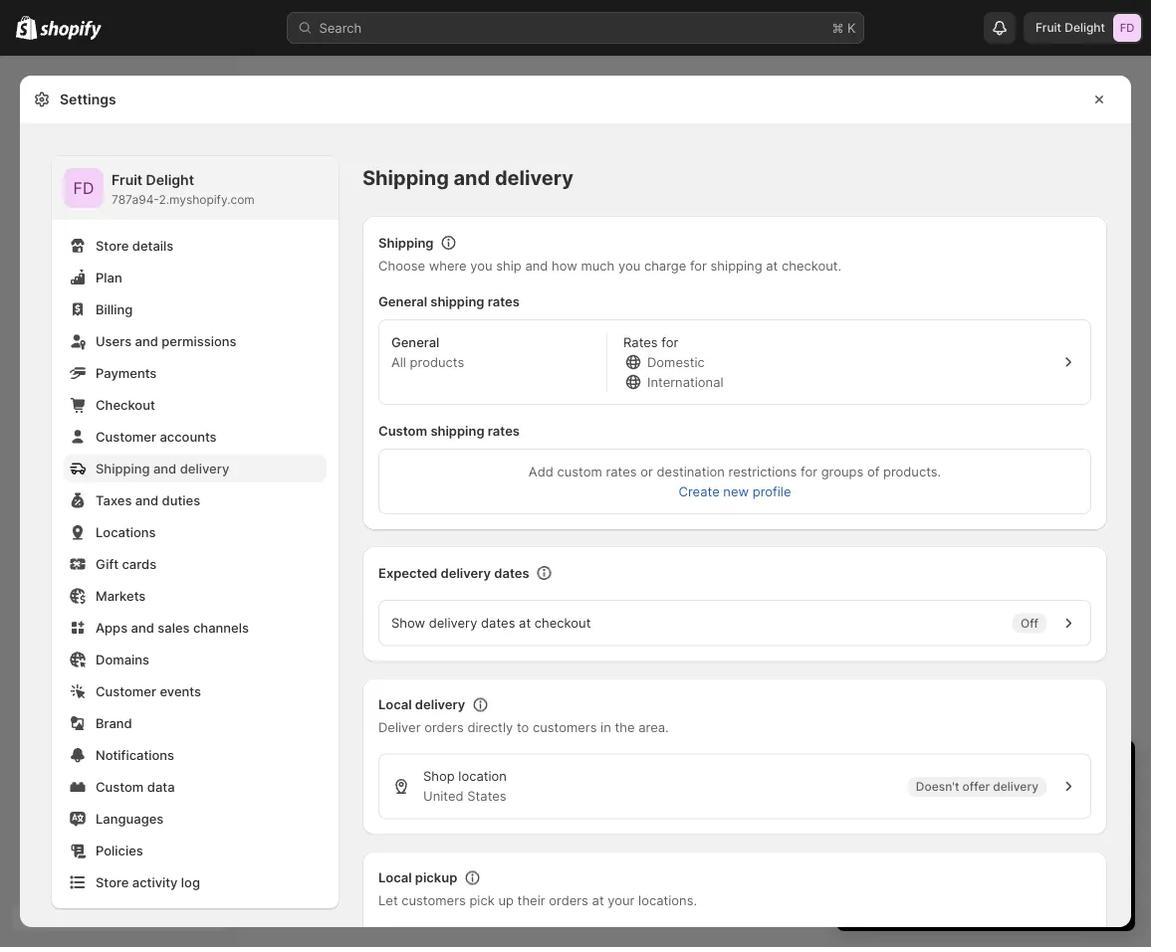Task type: locate. For each thing, give the bounding box(es) containing it.
custom up 'languages'
[[96, 780, 144, 795]]

1 horizontal spatial custom
[[872, 854, 917, 870]]

0 horizontal spatial shopify image
[[16, 16, 37, 40]]

0 vertical spatial at
[[766, 258, 778, 273]]

and down the customer accounts
[[153, 461, 176, 476]]

at left checkout.
[[766, 258, 778, 273]]

2 vertical spatial shipping
[[96, 461, 150, 476]]

languages
[[96, 812, 164, 827]]

1 horizontal spatial shipping and delivery
[[362, 166, 574, 190]]

dates up show delivery dates at checkout at the bottom
[[494, 566, 529, 581]]

in left the
[[601, 720, 611, 736]]

and
[[454, 166, 490, 190], [525, 258, 548, 273], [135, 334, 158, 349], [153, 461, 176, 476], [135, 493, 158, 508], [131, 620, 154, 636], [988, 795, 1011, 810]]

general
[[378, 294, 427, 309], [391, 335, 439, 350]]

1 horizontal spatial shopify image
[[40, 20, 102, 40]]

0 vertical spatial in
[[601, 720, 611, 736]]

orders
[[424, 720, 464, 736], [549, 894, 588, 909]]

1 store from the top
[[96, 238, 129, 253]]

deliver
[[378, 720, 421, 736]]

a left paid
[[917, 795, 925, 810]]

1 vertical spatial shipping and delivery
[[96, 461, 229, 476]]

gift cards
[[96, 557, 156, 572]]

you inside after you connect or buy a custom domain
[[972, 834, 994, 850]]

shop settings menu element
[[52, 156, 339, 909]]

1 horizontal spatial a
[[1093, 834, 1100, 850]]

1 vertical spatial local
[[378, 871, 412, 886]]

dates left checkout
[[481, 616, 515, 631]]

store down policies
[[96, 875, 129, 891]]

fd button
[[64, 168, 104, 208]]

local
[[378, 698, 412, 713], [378, 871, 412, 886]]

1 vertical spatial customer
[[96, 684, 156, 700]]

choose where you ship and how much you charge for shipping at checkout.
[[378, 258, 842, 273]]

0 vertical spatial or
[[641, 464, 653, 479]]

local up deliver on the bottom left
[[378, 698, 412, 713]]

shipping for general shipping rates
[[430, 294, 484, 309]]

0 horizontal spatial or
[[641, 464, 653, 479]]

0 vertical spatial general
[[378, 294, 427, 309]]

delivery right show
[[429, 616, 477, 631]]

0 vertical spatial fruit
[[1035, 20, 1062, 35]]

checkout.
[[782, 258, 842, 273]]

custom down $20 credit link
[[872, 854, 917, 870]]

fruit left fruit delight image
[[1035, 20, 1062, 35]]

⌘ k
[[832, 20, 856, 35]]

fruit
[[1035, 20, 1062, 35], [112, 172, 143, 189]]

store up "plan"
[[96, 238, 129, 253]]

0 vertical spatial store
[[96, 238, 129, 253]]

1 horizontal spatial delight
[[1065, 20, 1105, 35]]

checkout link
[[64, 391, 327, 419]]

days
[[875, 758, 919, 783]]

custom inside custom shipping rates add custom rates or destination restrictions for groups of products. create new profile
[[378, 423, 427, 439]]

custom data link
[[64, 774, 327, 802]]

you right the after
[[972, 834, 994, 850]]

general down 'choose'
[[378, 294, 427, 309]]

to right directly
[[517, 720, 529, 736]]

2 vertical spatial shipping
[[431, 423, 485, 439]]

area.
[[639, 720, 669, 736]]

$20
[[872, 834, 896, 850]]

3 days left in your trial element
[[836, 793, 1135, 932]]

1 vertical spatial to
[[901, 795, 914, 810]]

1 vertical spatial orders
[[549, 894, 588, 909]]

pickup
[[415, 871, 457, 886]]

0 vertical spatial 3
[[856, 758, 869, 783]]

3 right first
[[900, 815, 908, 830]]

gift cards link
[[64, 551, 327, 579]]

general up all
[[391, 335, 439, 350]]

and right "ship"
[[525, 258, 548, 273]]

orders down local delivery
[[424, 720, 464, 736]]

custom inside the shop settings menu element
[[96, 780, 144, 795]]

1 horizontal spatial your
[[983, 758, 1025, 783]]

3 days left in your trial button
[[836, 741, 1135, 783]]

1 customer from the top
[[96, 429, 156, 445]]

0 vertical spatial shipping and delivery
[[362, 166, 574, 190]]

delight left fruit delight image
[[1065, 20, 1105, 35]]

customer accounts link
[[64, 423, 327, 451]]

store
[[96, 238, 129, 253], [96, 875, 129, 891]]

billing
[[96, 302, 133, 317]]

1 horizontal spatial or
[[1051, 834, 1063, 850]]

shipping and delivery
[[362, 166, 574, 190], [96, 461, 229, 476]]

0 vertical spatial your
[[983, 758, 1025, 783]]

1 horizontal spatial fruit
[[1035, 20, 1062, 35]]

delivery down customer accounts link
[[180, 461, 229, 476]]

months
[[912, 815, 958, 830]]

united
[[423, 789, 464, 805]]

your up 'get:'
[[983, 758, 1025, 783]]

of
[[867, 464, 880, 479]]

customer
[[96, 429, 156, 445], [96, 684, 156, 700]]

destination
[[657, 464, 725, 479]]

a
[[917, 795, 925, 810], [1093, 834, 1100, 850]]

trial
[[1030, 758, 1066, 783]]

customers down the pickup
[[402, 894, 466, 909]]

2 store from the top
[[96, 875, 129, 891]]

or left the destination
[[641, 464, 653, 479]]

1 vertical spatial or
[[1051, 834, 1063, 850]]

2 horizontal spatial at
[[766, 258, 778, 273]]

0 horizontal spatial to
[[517, 720, 529, 736]]

1 vertical spatial fruit
[[112, 172, 143, 189]]

events
[[160, 684, 201, 700]]

delight up the "787a94-"
[[146, 172, 194, 189]]

1 vertical spatial store
[[96, 875, 129, 891]]

store activity log link
[[64, 869, 327, 897]]

1 vertical spatial custom
[[872, 854, 917, 870]]

3
[[856, 758, 869, 783], [900, 815, 908, 830]]

2 local from the top
[[378, 871, 412, 886]]

fruit inside fruit delight 787a94-2.myshopify.com
[[112, 172, 143, 189]]

0 horizontal spatial custom
[[557, 464, 602, 479]]

dates for show delivery dates at checkout
[[481, 616, 515, 631]]

0 vertical spatial rates
[[488, 294, 520, 309]]

a inside after you connect or buy a custom domain
[[1093, 834, 1100, 850]]

0 vertical spatial customers
[[533, 720, 597, 736]]

brand
[[96, 716, 132, 731]]

shipping inside 'link'
[[96, 461, 150, 476]]

and right users
[[135, 334, 158, 349]]

1 horizontal spatial orders
[[549, 894, 588, 909]]

after
[[939, 834, 968, 850]]

after you connect or buy a custom domain
[[872, 834, 1100, 870]]

0 horizontal spatial your
[[608, 894, 635, 909]]

your
[[983, 758, 1025, 783], [608, 894, 635, 909]]

0 vertical spatial customer
[[96, 429, 156, 445]]

fruit delight image
[[1113, 14, 1141, 42]]

data
[[147, 780, 175, 795]]

0 vertical spatial dates
[[494, 566, 529, 581]]

0 horizontal spatial in
[[601, 720, 611, 736]]

shipping and delivery up where
[[362, 166, 574, 190]]

dates for expected delivery dates
[[494, 566, 529, 581]]

0 horizontal spatial custom
[[96, 780, 144, 795]]

1 vertical spatial rates
[[488, 423, 520, 439]]

1 horizontal spatial in
[[961, 758, 978, 783]]

shipping right charge
[[711, 258, 762, 273]]

delight for fruit delight 787a94-2.myshopify.com
[[146, 172, 194, 189]]

or left buy
[[1051, 834, 1063, 850]]

at left checkout
[[519, 616, 531, 631]]

products
[[410, 354, 464, 370]]

0 vertical spatial shipping
[[362, 166, 449, 190]]

0 horizontal spatial a
[[917, 795, 925, 810]]

and up "$1/month"
[[988, 795, 1011, 810]]

for left groups
[[801, 464, 818, 479]]

for down plan
[[961, 815, 978, 830]]

shipping down products
[[431, 423, 485, 439]]

custom right add
[[557, 464, 602, 479]]

custom
[[378, 423, 427, 439], [96, 780, 144, 795]]

3 left days
[[856, 758, 869, 783]]

local up let
[[378, 871, 412, 886]]

1 horizontal spatial custom
[[378, 423, 427, 439]]

in right left
[[961, 758, 978, 783]]

to right switch
[[901, 795, 914, 810]]

groups
[[821, 464, 864, 479]]

domains link
[[64, 646, 327, 674]]

0 horizontal spatial you
[[470, 258, 493, 273]]

log
[[181, 875, 200, 891]]

delivery up show delivery dates at checkout at the bottom
[[441, 566, 491, 581]]

2 horizontal spatial you
[[972, 834, 994, 850]]

fruit up the "787a94-"
[[112, 172, 143, 189]]

1 vertical spatial shipping
[[430, 294, 484, 309]]

you left "ship"
[[470, 258, 493, 273]]

fruit delight image
[[64, 168, 104, 208]]

custom down all
[[378, 423, 427, 439]]

1 vertical spatial dates
[[481, 616, 515, 631]]

rates for custom
[[488, 423, 520, 439]]

settings dialog
[[20, 76, 1131, 948]]

2 customer from the top
[[96, 684, 156, 700]]

general shipping rates
[[378, 294, 520, 309]]

where
[[429, 258, 467, 273]]

1 local from the top
[[378, 698, 412, 713]]

0 vertical spatial delight
[[1065, 20, 1105, 35]]

custom for custom data
[[96, 780, 144, 795]]

1 vertical spatial at
[[519, 616, 531, 631]]

0 horizontal spatial shipping and delivery
[[96, 461, 229, 476]]

shipping inside custom shipping rates add custom rates or destination restrictions for groups of products. create new profile
[[431, 423, 485, 439]]

at
[[766, 258, 778, 273], [519, 616, 531, 631], [592, 894, 604, 909]]

1 vertical spatial your
[[608, 894, 635, 909]]

customer down domains
[[96, 684, 156, 700]]

shipping and delivery down the customer accounts
[[96, 461, 229, 476]]

shipping
[[362, 166, 449, 190], [378, 235, 434, 250], [96, 461, 150, 476]]

customers left the
[[533, 720, 597, 736]]

switch to a paid plan and get:
[[856, 795, 1038, 810]]

you right much
[[618, 258, 641, 273]]

2 vertical spatial at
[[592, 894, 604, 909]]

1 vertical spatial 3
[[900, 815, 908, 830]]

1 vertical spatial in
[[961, 758, 978, 783]]

fruit for fruit delight 787a94-2.myshopify.com
[[112, 172, 143, 189]]

store for store activity log
[[96, 875, 129, 891]]

orders right their on the bottom left of the page
[[549, 894, 588, 909]]

1 vertical spatial customers
[[402, 894, 466, 909]]

0 vertical spatial custom
[[378, 423, 427, 439]]

states
[[467, 789, 507, 805]]

0 vertical spatial orders
[[424, 720, 464, 736]]

0 vertical spatial custom
[[557, 464, 602, 479]]

shipping down where
[[430, 294, 484, 309]]

⌘
[[832, 20, 844, 35]]

1 vertical spatial delight
[[146, 172, 194, 189]]

dialog
[[1139, 76, 1151, 928]]

plan
[[96, 270, 122, 285]]

1 vertical spatial general
[[391, 335, 439, 350]]

or
[[641, 464, 653, 479], [1051, 834, 1063, 850]]

0 vertical spatial local
[[378, 698, 412, 713]]

a right buy
[[1093, 834, 1100, 850]]

taxes and duties
[[96, 493, 200, 508]]

rates
[[488, 294, 520, 309], [488, 423, 520, 439], [606, 464, 637, 479]]

0 horizontal spatial delight
[[146, 172, 194, 189]]

custom inside custom shipping rates add custom rates or destination restrictions for groups of products. create new profile
[[557, 464, 602, 479]]

general inside general all products
[[391, 335, 439, 350]]

paid
[[928, 795, 955, 810]]

0 horizontal spatial 3
[[856, 758, 869, 783]]

delight for fruit delight
[[1065, 20, 1105, 35]]

activity
[[132, 875, 178, 891]]

custom
[[557, 464, 602, 479], [872, 854, 917, 870]]

1 vertical spatial a
[[1093, 834, 1100, 850]]

1 horizontal spatial 3
[[900, 815, 908, 830]]

store for store details
[[96, 238, 129, 253]]

0 vertical spatial to
[[517, 720, 529, 736]]

payments link
[[64, 359, 327, 387]]

delight inside fruit delight 787a94-2.myshopify.com
[[146, 172, 194, 189]]

store details link
[[64, 232, 327, 260]]

or inside custom shipping rates add custom rates or destination restrictions for groups of products. create new profile
[[641, 464, 653, 479]]

at right their on the bottom left of the page
[[592, 894, 604, 909]]

delivery
[[495, 166, 574, 190], [180, 461, 229, 476], [441, 566, 491, 581], [429, 616, 477, 631], [415, 698, 465, 713], [993, 780, 1039, 794]]

rates
[[623, 335, 658, 350]]

0 horizontal spatial fruit
[[112, 172, 143, 189]]

policies link
[[64, 837, 327, 865]]

customer events link
[[64, 678, 327, 706]]

3 inside dropdown button
[[856, 758, 869, 783]]

deliver orders directly to customers in the area.
[[378, 720, 669, 736]]

0 horizontal spatial customers
[[402, 894, 466, 909]]

1 vertical spatial custom
[[96, 780, 144, 795]]

markets link
[[64, 583, 327, 610]]

$1/month
[[982, 815, 1040, 830]]

your left locations.
[[608, 894, 635, 909]]

apps and sales channels
[[96, 620, 249, 636]]

local delivery
[[378, 698, 465, 713]]

shopify image
[[16, 16, 37, 40], [40, 20, 102, 40]]

local for local delivery
[[378, 698, 412, 713]]

1 horizontal spatial to
[[901, 795, 914, 810]]

store inside 'link'
[[96, 238, 129, 253]]

customer down checkout
[[96, 429, 156, 445]]



Task type: vqa. For each thing, say whether or not it's contained in the screenshot.
"Segment"
no



Task type: describe. For each thing, give the bounding box(es) containing it.
in inside dialog
[[601, 720, 611, 736]]

much
[[581, 258, 615, 273]]

doesn't
[[916, 780, 959, 794]]

customer accounts
[[96, 429, 217, 445]]

profile
[[753, 484, 791, 499]]

charge
[[644, 258, 686, 273]]

taxes and duties link
[[64, 487, 327, 515]]

customer events
[[96, 684, 201, 700]]

delivery inside 'link'
[[180, 461, 229, 476]]

pick
[[469, 894, 495, 909]]

taxes
[[96, 493, 132, 508]]

and right apps
[[131, 620, 154, 636]]

products.
[[883, 464, 941, 479]]

doesn't offer delivery
[[916, 780, 1039, 794]]

notifications
[[96, 748, 174, 763]]

markets
[[96, 588, 146, 604]]

1 vertical spatial shipping
[[378, 235, 434, 250]]

plan
[[958, 795, 984, 810]]

and up where
[[454, 166, 490, 190]]

custom data
[[96, 780, 175, 795]]

left
[[925, 758, 956, 783]]

custom inside after you connect or buy a custom domain
[[872, 854, 917, 870]]

for right charge
[[690, 258, 707, 273]]

buy
[[1067, 834, 1090, 850]]

for inside 3 days left in your trial 'element'
[[961, 815, 978, 830]]

expected
[[378, 566, 437, 581]]

customer for customer accounts
[[96, 429, 156, 445]]

2.myshopify.com
[[159, 193, 255, 207]]

1 horizontal spatial at
[[592, 894, 604, 909]]

shipping and delivery link
[[64, 455, 327, 483]]

checkout
[[535, 616, 591, 631]]

domain
[[921, 854, 966, 870]]

to inside 3 days left in your trial 'element'
[[901, 795, 914, 810]]

permissions
[[162, 334, 236, 349]]

local pickup
[[378, 871, 457, 886]]

plan link
[[64, 264, 327, 292]]

or inside after you connect or buy a custom domain
[[1051, 834, 1063, 850]]

gift
[[96, 557, 119, 572]]

0 horizontal spatial orders
[[424, 720, 464, 736]]

general all products
[[391, 335, 464, 370]]

locations
[[96, 525, 156, 540]]

brand link
[[64, 710, 327, 738]]

shop location united states
[[423, 769, 507, 805]]

and inside 3 days left in your trial 'element'
[[988, 795, 1011, 810]]

search
[[319, 20, 362, 35]]

3 days left in your trial
[[856, 758, 1066, 783]]

general for shipping
[[378, 294, 427, 309]]

$20 credit link
[[872, 834, 935, 850]]

locations link
[[64, 519, 327, 547]]

custom for custom shipping rates add custom rates or destination restrictions for groups of products. create new profile
[[378, 423, 427, 439]]

shipping for custom shipping rates add custom rates or destination restrictions for groups of products. create new profile
[[431, 423, 485, 439]]

and right taxes
[[135, 493, 158, 508]]

0 horizontal spatial at
[[519, 616, 531, 631]]

customer for customer events
[[96, 684, 156, 700]]

locations.
[[638, 894, 697, 909]]

store details
[[96, 238, 173, 253]]

how
[[552, 258, 577, 273]]

and inside 'link'
[[153, 461, 176, 476]]

payments
[[96, 365, 157, 381]]

first 3 months for $1/month
[[872, 815, 1040, 830]]

shipping and delivery inside 'link'
[[96, 461, 229, 476]]

local for local pickup
[[378, 871, 412, 886]]

787a94-
[[112, 193, 159, 207]]

0 vertical spatial a
[[917, 795, 925, 810]]

let customers pick up their orders at your locations.
[[378, 894, 697, 909]]

users and permissions
[[96, 334, 236, 349]]

k
[[847, 20, 856, 35]]

create new profile link
[[679, 482, 791, 502]]

show delivery dates at checkout
[[391, 616, 591, 631]]

details
[[132, 238, 173, 253]]

and inside "link"
[[135, 334, 158, 349]]

expected delivery dates
[[378, 566, 529, 581]]

shop
[[423, 769, 455, 785]]

to inside settings dialog
[[517, 720, 529, 736]]

let
[[378, 894, 398, 909]]

the
[[615, 720, 635, 736]]

users and permissions link
[[64, 328, 327, 355]]

your inside dropdown button
[[983, 758, 1025, 783]]

fruit for fruit delight
[[1035, 20, 1062, 35]]

international
[[647, 374, 724, 390]]

billing link
[[64, 296, 327, 324]]

domains
[[96, 652, 149, 668]]

your inside settings dialog
[[608, 894, 635, 909]]

settings
[[60, 91, 116, 108]]

create
[[679, 484, 720, 499]]

sales
[[158, 620, 190, 636]]

connect
[[997, 834, 1047, 850]]

in inside dropdown button
[[961, 758, 978, 783]]

all
[[391, 354, 406, 370]]

directly
[[467, 720, 513, 736]]

offer
[[962, 780, 990, 794]]

1 horizontal spatial you
[[618, 258, 641, 273]]

channels
[[193, 620, 249, 636]]

for inside custom shipping rates add custom rates or destination restrictions for groups of products. create new profile
[[801, 464, 818, 479]]

delivery up "ship"
[[495, 166, 574, 190]]

ship
[[496, 258, 522, 273]]

choose
[[378, 258, 425, 273]]

general for all
[[391, 335, 439, 350]]

policies
[[96, 843, 143, 859]]

rates for general
[[488, 294, 520, 309]]

checkout
[[96, 397, 155, 413]]

delivery up 'get:'
[[993, 780, 1039, 794]]

1 horizontal spatial customers
[[533, 720, 597, 736]]

0 vertical spatial shipping
[[711, 258, 762, 273]]

custom shipping rates add custom rates or destination restrictions for groups of products. create new profile
[[378, 423, 941, 499]]

fruit delight 787a94-2.myshopify.com
[[112, 172, 255, 207]]

location
[[458, 769, 507, 785]]

duties
[[162, 493, 200, 508]]

for up domestic
[[661, 335, 678, 350]]

fruit delight
[[1035, 20, 1105, 35]]

2 vertical spatial rates
[[606, 464, 637, 479]]

restrictions
[[728, 464, 797, 479]]

3 inside 'element'
[[900, 815, 908, 830]]

delivery up deliver on the bottom left
[[415, 698, 465, 713]]

store activity log
[[96, 875, 200, 891]]

show
[[391, 616, 425, 631]]

apps and sales channels link
[[64, 614, 327, 642]]



